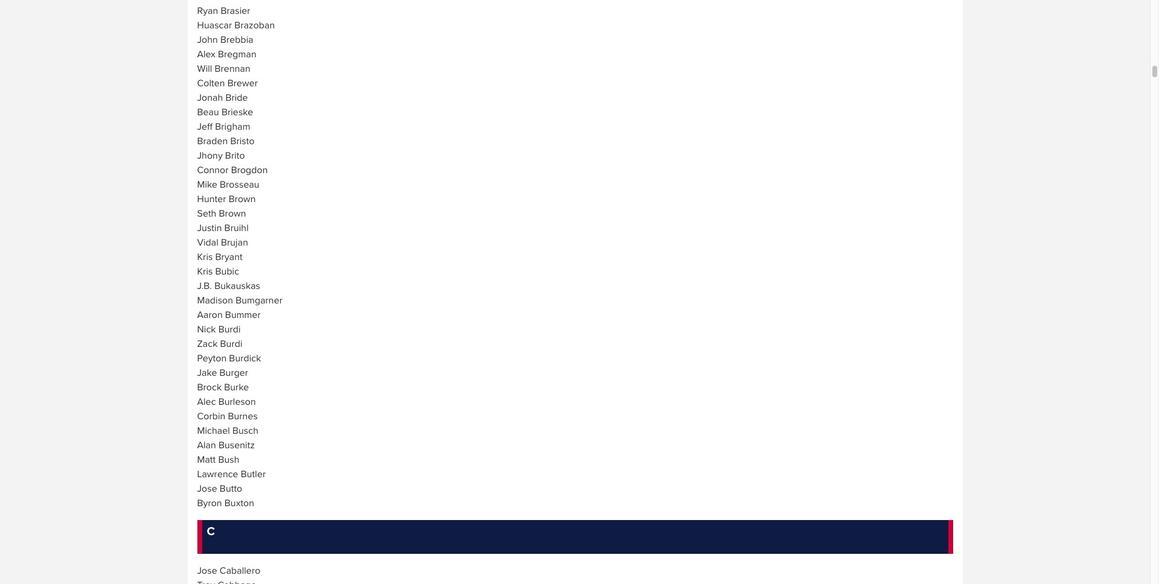 Task type: locate. For each thing, give the bounding box(es) containing it.
2 kris from the top
[[197, 266, 213, 278]]

lawrence
[[197, 469, 238, 481]]

1 vertical spatial jose
[[197, 565, 217, 577]]

kris up j.b. on the left of the page
[[197, 266, 213, 278]]

byron buxton link
[[197, 498, 254, 510]]

ryan brasier link
[[197, 5, 250, 17]]

jose butto link
[[197, 483, 242, 495]]

0 vertical spatial burdi
[[218, 324, 241, 336]]

brujan
[[221, 237, 248, 249]]

justin bruihl link
[[197, 222, 249, 235]]

jose
[[197, 483, 217, 495], [197, 565, 217, 577]]

burke
[[224, 382, 249, 394]]

connor brogdon link
[[197, 164, 268, 177]]

peyton burdick link
[[197, 353, 261, 365]]

jhony
[[197, 150, 223, 162]]

jonah
[[197, 92, 223, 104]]

corbin burnes link
[[197, 411, 258, 423]]

brown up bruihl
[[219, 208, 246, 220]]

1 jose from the top
[[197, 483, 217, 495]]

brown down brosseau on the top of page
[[229, 193, 256, 206]]

j.b.
[[197, 280, 212, 293]]

alex
[[197, 48, 216, 61]]

bubic
[[215, 266, 239, 278]]

brigham
[[215, 121, 250, 133]]

1 vertical spatial brown
[[219, 208, 246, 220]]

mike brosseau link
[[197, 179, 259, 191]]

1 vertical spatial burdi
[[220, 338, 243, 350]]

busch
[[232, 425, 259, 437]]

alan
[[197, 440, 216, 452]]

burger
[[220, 367, 248, 379]]

jeff brigham link
[[197, 121, 250, 133]]

brewer
[[228, 77, 258, 90]]

colten
[[197, 77, 225, 90]]

0 vertical spatial jose
[[197, 483, 217, 495]]

brasier
[[221, 5, 250, 17]]

huascar brazoban link
[[197, 19, 275, 32]]

kris
[[197, 251, 213, 264], [197, 266, 213, 278]]

zack burdi link
[[197, 338, 243, 350]]

brogdon
[[231, 164, 268, 177]]

john
[[197, 34, 218, 46]]

burnes
[[228, 411, 258, 423]]

bride
[[226, 92, 248, 104]]

braden bristo link
[[197, 135, 255, 148]]

burdi
[[218, 324, 241, 336], [220, 338, 243, 350]]

alec
[[197, 396, 216, 408]]

brito
[[225, 150, 245, 162]]

caballero
[[220, 565, 261, 577]]

buxton
[[225, 498, 254, 510]]

burdi up peyton burdick link
[[220, 338, 243, 350]]

aaron bummer link
[[197, 309, 261, 322]]

jonah bride link
[[197, 92, 248, 104]]

zack
[[197, 338, 218, 350]]

alan busenitz link
[[197, 440, 255, 452]]

0 vertical spatial brown
[[229, 193, 256, 206]]

alex bregman link
[[197, 48, 257, 61]]

burdi down aaron bummer link
[[218, 324, 241, 336]]

madison
[[197, 295, 233, 307]]

0 vertical spatial kris
[[197, 251, 213, 264]]

vidal
[[197, 237, 219, 249]]

1 vertical spatial kris
[[197, 266, 213, 278]]

kris bubic link
[[197, 266, 239, 278]]

corbin
[[197, 411, 226, 423]]

beau
[[197, 106, 219, 119]]

connor
[[197, 164, 229, 177]]

jose up byron
[[197, 483, 217, 495]]

kris down vidal
[[197, 251, 213, 264]]

peyton
[[197, 353, 227, 365]]

brown
[[229, 193, 256, 206], [219, 208, 246, 220]]

will brennan link
[[197, 63, 251, 75]]

jose inside the 'ryan brasier huascar brazoban john brebbia alex bregman will brennan colten brewer jonah bride beau brieske jeff brigham braden bristo jhony brito connor brogdon mike brosseau hunter brown seth brown justin bruihl vidal brujan kris bryant kris bubic j.b. bukauskas madison bumgarner aaron bummer nick burdi zack burdi peyton burdick jake burger brock burke alec burleson corbin burnes michael busch alan busenitz matt bush lawrence butler jose butto byron buxton'
[[197, 483, 217, 495]]

jose left caballero
[[197, 565, 217, 577]]

jhony brito link
[[197, 150, 245, 162]]

bummer
[[225, 309, 261, 322]]

burleson
[[218, 396, 256, 408]]

2 jose from the top
[[197, 565, 217, 577]]

jose caballero link
[[197, 565, 261, 577]]



Task type: describe. For each thing, give the bounding box(es) containing it.
madison bumgarner link
[[197, 295, 283, 307]]

ryan brasier huascar brazoban john brebbia alex bregman will brennan colten brewer jonah bride beau brieske jeff brigham braden bristo jhony brito connor brogdon mike brosseau hunter brown seth brown justin bruihl vidal brujan kris bryant kris bubic j.b. bukauskas madison bumgarner aaron bummer nick burdi zack burdi peyton burdick jake burger brock burke alec burleson corbin burnes michael busch alan busenitz matt bush lawrence butler jose butto byron buxton
[[197, 5, 283, 510]]

hunter brown link
[[197, 193, 256, 206]]

beau brieske link
[[197, 106, 253, 119]]

butler
[[241, 469, 266, 481]]

huascar
[[197, 19, 232, 32]]

john brebbia link
[[197, 34, 254, 46]]

jose caballero
[[197, 565, 261, 577]]

michael busch link
[[197, 425, 259, 437]]

nick
[[197, 324, 216, 336]]

kris bryant link
[[197, 251, 243, 264]]

bush
[[218, 454, 240, 466]]

alec burleson link
[[197, 396, 256, 408]]

colten brewer link
[[197, 77, 258, 90]]

bumgarner
[[236, 295, 283, 307]]

braden
[[197, 135, 228, 148]]

1 kris from the top
[[197, 251, 213, 264]]

brazoban
[[235, 19, 275, 32]]

michael
[[197, 425, 230, 437]]

brock burke link
[[197, 382, 249, 394]]

mike
[[197, 179, 217, 191]]

will
[[197, 63, 212, 75]]

bregman
[[218, 48, 257, 61]]

matt
[[197, 454, 216, 466]]

bruihl
[[224, 222, 249, 235]]

bryant
[[215, 251, 243, 264]]

matt bush link
[[197, 454, 240, 466]]

nick burdi link
[[197, 324, 241, 336]]

seth
[[197, 208, 216, 220]]

busenitz
[[219, 440, 255, 452]]

j.b. bukauskas link
[[197, 280, 260, 293]]

hunter
[[197, 193, 226, 206]]

burdick
[[229, 353, 261, 365]]

jeff
[[197, 121, 213, 133]]

brennan
[[215, 63, 251, 75]]

brebbia
[[220, 34, 254, 46]]

justin
[[197, 222, 222, 235]]

vidal brujan link
[[197, 237, 248, 249]]

aaron
[[197, 309, 223, 322]]

ryan
[[197, 5, 218, 17]]

bukauskas
[[215, 280, 260, 293]]

brieske
[[222, 106, 253, 119]]

byron
[[197, 498, 222, 510]]

seth brown link
[[197, 208, 246, 220]]

jake burger link
[[197, 367, 248, 379]]

lawrence butler link
[[197, 469, 266, 481]]

butto
[[220, 483, 242, 495]]

brosseau
[[220, 179, 259, 191]]

brock
[[197, 382, 222, 394]]

c
[[207, 525, 215, 540]]

bristo
[[230, 135, 255, 148]]

jake
[[197, 367, 217, 379]]



Task type: vqa. For each thing, say whether or not it's contained in the screenshot.
30 THE BY
no



